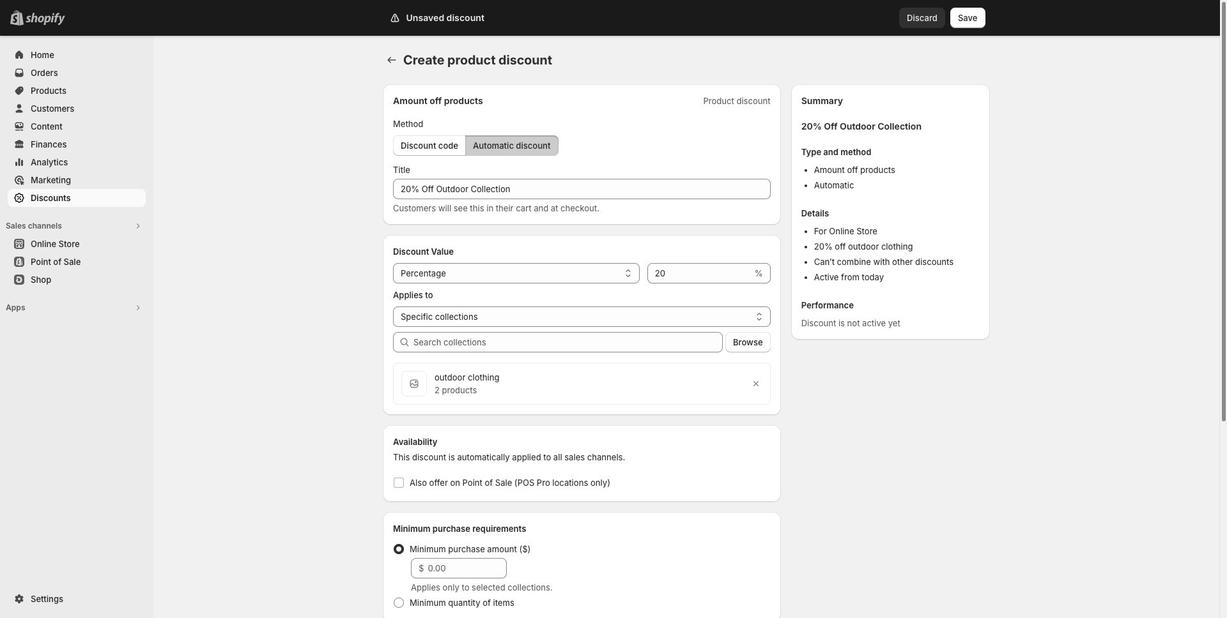 Task type: locate. For each thing, give the bounding box(es) containing it.
shopify image
[[26, 13, 65, 26]]

None text field
[[393, 179, 771, 199], [648, 263, 752, 284], [393, 179, 771, 199], [648, 263, 752, 284]]

Search collections text field
[[414, 332, 723, 353]]



Task type: describe. For each thing, give the bounding box(es) containing it.
0.00 text field
[[428, 559, 507, 579]]



Task type: vqa. For each thing, say whether or not it's contained in the screenshot.
'description'
no



